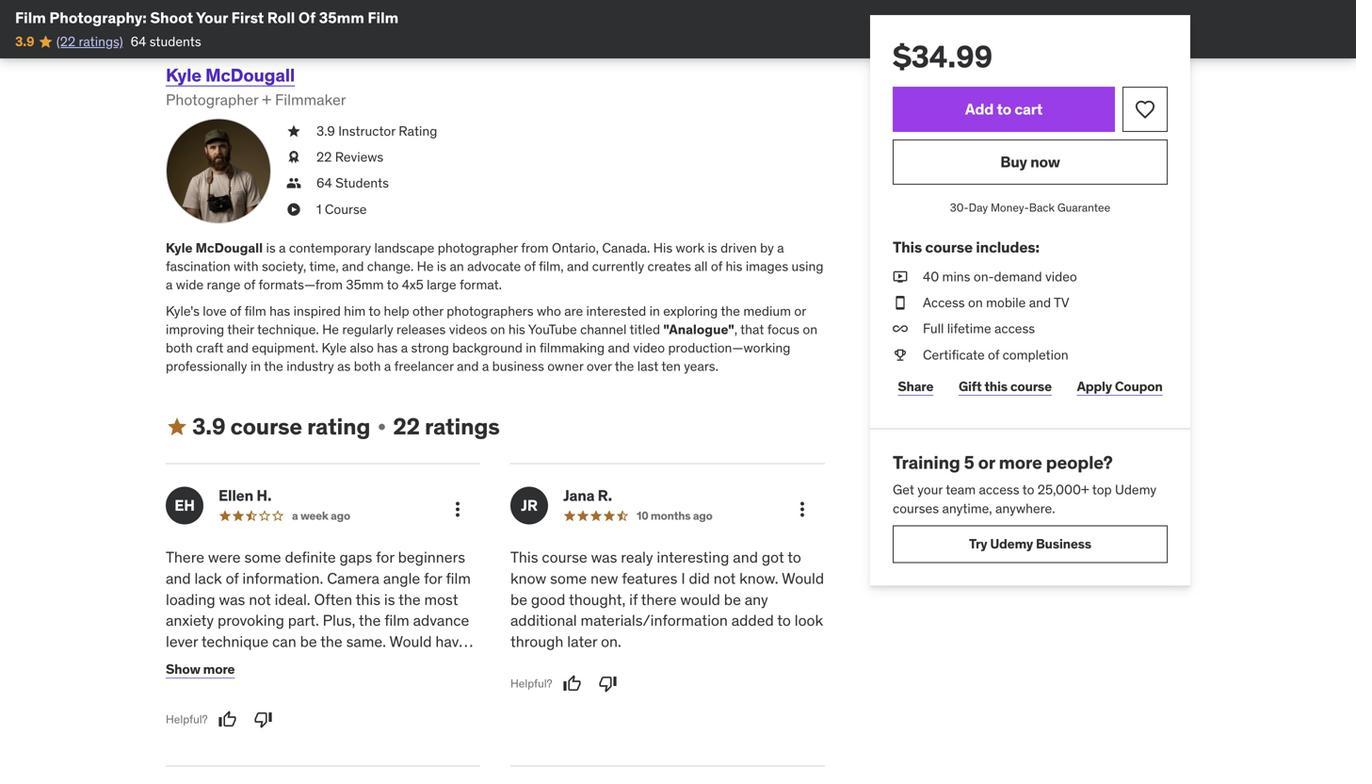 Task type: vqa. For each thing, say whether or not it's contained in the screenshot.
CATEGORIES dropdown button
no



Task type: locate. For each thing, give the bounding box(es) containing it.
industry
[[287, 358, 334, 375]]

be left the 'any'
[[724, 590, 742, 609]]

helpful? for 'mark review by jana r. as helpful' image
[[511, 676, 553, 691]]

and down the channel
[[608, 339, 630, 356]]

ago right months at bottom
[[693, 508, 713, 523]]

to left 'but'
[[252, 674, 265, 693]]

0 vertical spatial an
[[450, 258, 464, 275]]

1 vertical spatial 3.9
[[317, 123, 335, 140]]

would inside there were some definite gaps for beginners and lack of information. camera angle for film loading was not ideal. often this is the most anxiety provoking part. plus, the film advance lever technique can be the same.  would have loved to have seen that slowed down. things were eluded to but not explained. for instance "image editor of choice". perhaps a beginner would need to know some options. parts of an slr camera not just choices of cameras. a bit more on choices to have film devel
[[390, 632, 432, 651]]

(22 ratings)
[[56, 33, 123, 50]]

thought,
[[569, 590, 626, 609]]

formats—from
[[259, 276, 343, 293]]

of inside 'kyle's love of film has inspired him to help other photographers who are interested in exploring the medium or improving their technique. he regularly releases videos on his youtube channel titled'
[[230, 302, 242, 319]]

training
[[893, 451, 961, 473]]

this for this course includes:
[[893, 237, 923, 257]]

1 vertical spatial access
[[980, 481, 1020, 498]]

1 horizontal spatial ago
[[693, 508, 713, 523]]

interesting
[[657, 548, 730, 567]]

0 horizontal spatial more
[[166, 759, 201, 768]]

would
[[681, 590, 721, 609], [166, 716, 206, 736]]

2 xsmall image from the top
[[286, 174, 302, 193]]

an up bit
[[458, 716, 474, 736]]

0 vertical spatial this
[[985, 378, 1008, 395]]

anywhere.
[[996, 500, 1056, 517]]

full lifetime access
[[924, 320, 1036, 337]]

ago
[[331, 508, 350, 523], [693, 508, 713, 523]]

2 vertical spatial kyle
[[322, 339, 347, 356]]

0 vertical spatial udemy
[[1116, 481, 1157, 498]]

0 vertical spatial 64
[[131, 33, 146, 50]]

medium image
[[166, 416, 188, 438]]

this right gift
[[985, 378, 1008, 395]]

is
[[266, 239, 276, 256], [708, 239, 718, 256], [437, 258, 447, 275], [384, 590, 395, 609]]

1 horizontal spatial for
[[424, 569, 443, 588]]

1 horizontal spatial has
[[377, 339, 398, 356]]

people?
[[1047, 451, 1114, 473]]

of down options.
[[361, 737, 374, 757]]

students
[[150, 33, 201, 50]]

2 horizontal spatial some
[[550, 569, 587, 588]]

1 vertical spatial or
[[979, 451, 996, 473]]

kyle mcdougall image
[[166, 118, 271, 224]]

realy
[[621, 548, 654, 567]]

3.9 left (22
[[15, 33, 34, 50]]

helpful? up slr
[[166, 712, 208, 727]]

months
[[651, 508, 691, 523]]

a left "week" at the bottom of the page
[[292, 508, 298, 523]]

xsmall image for 3.9 instructor rating
[[286, 122, 302, 141]]

0 vertical spatial has
[[270, 302, 290, 319]]

"analogue"
[[664, 321, 735, 338]]

64 for 64 students
[[131, 33, 146, 50]]

ratings)
[[79, 33, 123, 50]]

cameras.
[[377, 737, 438, 757]]

xsmall image left full
[[893, 320, 908, 338]]

course up h.
[[230, 412, 302, 441]]

helpful? left 'mark review by jana r. as helpful' image
[[511, 676, 553, 691]]

some up information.
[[245, 548, 281, 567]]

film right "of"
[[368, 8, 399, 27]]

on down photographers
[[491, 321, 506, 338]]

1 vertical spatial know
[[264, 716, 300, 736]]

photography:
[[49, 8, 147, 27]]

0 horizontal spatial were
[[166, 674, 199, 693]]

to right got
[[788, 548, 802, 567]]

xsmall image down filmmaker
[[286, 122, 302, 141]]

would inside this course was realy interesting and got to know some new features i did not know. would be good thought, if there would be any additional materials/information added to look through later on.
[[681, 590, 721, 609]]

1 vertical spatial video
[[634, 339, 665, 356]]

choices
[[305, 737, 357, 757], [225, 759, 276, 768]]

love
[[203, 302, 227, 319]]

mcdougall
[[205, 63, 295, 86], [196, 239, 263, 256]]

more inside there were some definite gaps for beginners and lack of information. camera angle for film loading was not ideal. often this is the most anxiety provoking part. plus, the film advance lever technique can be the same.  would have loved to have seen that slowed down. things were eluded to but not explained. for instance "image editor of choice". perhaps a beginner would need to know some options. parts of an slr camera not just choices of cameras. a bit more on choices to have film devel
[[166, 759, 201, 768]]

mcdougall for kyle mcdougall photographer + filmmaker
[[205, 63, 295, 86]]

0 horizontal spatial have
[[223, 653, 254, 672]]

the inside 'kyle's love of film has inspired him to help other photographers who are interested in exploring the medium or improving their technique. he regularly releases videos on his youtube channel titled'
[[721, 302, 741, 319]]

0 vertical spatial in
[[650, 302, 660, 319]]

parts
[[402, 716, 437, 736]]

2 vertical spatial have
[[297, 759, 329, 768]]

0 horizontal spatial udemy
[[991, 535, 1034, 552]]

a down for
[[391, 695, 399, 715]]

of up their
[[230, 302, 242, 319]]

were
[[208, 548, 241, 567], [166, 674, 199, 693]]

2 horizontal spatial have
[[436, 632, 467, 651]]

he up 4x5
[[417, 258, 434, 275]]

mcdougall for kyle mcdougall
[[196, 239, 263, 256]]

kyle inside kyle mcdougall photographer + filmmaker
[[166, 63, 202, 86]]

2 ago from the left
[[693, 508, 713, 523]]

course up good
[[542, 548, 588, 567]]

0 horizontal spatial be
[[300, 632, 317, 651]]

helpful?
[[511, 676, 553, 691], [166, 712, 208, 727]]

3.9 for 3.9
[[15, 33, 34, 50]]

professionally
[[166, 358, 247, 375]]

1 horizontal spatial udemy
[[1116, 481, 1157, 498]]

other
[[413, 302, 444, 319]]

access
[[995, 320, 1036, 337], [980, 481, 1020, 498]]

0 vertical spatial would
[[782, 569, 825, 588]]

1 vertical spatial mcdougall
[[196, 239, 263, 256]]

2 horizontal spatial more
[[999, 451, 1043, 473]]

kyle for kyle mcdougall
[[166, 239, 193, 256]]

later
[[568, 632, 598, 651]]

more
[[999, 451, 1043, 473], [203, 661, 235, 678], [166, 759, 201, 768]]

the
[[721, 302, 741, 319], [264, 358, 283, 375], [615, 358, 635, 375], [399, 590, 421, 609], [359, 611, 381, 630], [321, 632, 343, 651]]

1 horizontal spatial he
[[417, 258, 434, 275]]

has up technique.
[[270, 302, 290, 319]]

an up large
[[450, 258, 464, 275]]

were up lack
[[208, 548, 241, 567]]

0 vertical spatial that
[[741, 321, 765, 338]]

film left photography:
[[15, 8, 46, 27]]

to down change.
[[387, 276, 399, 293]]

that right ,
[[741, 321, 765, 338]]

more inside training 5 or more people? get your team access to 25,000+ top udemy courses anytime, anywhere.
[[999, 451, 1043, 473]]

0 vertical spatial would
[[681, 590, 721, 609]]

be down part.
[[300, 632, 317, 651]]

course for 3.9 course rating
[[230, 412, 302, 441]]

1 film from the left
[[15, 8, 46, 27]]

videos
[[449, 321, 488, 338]]

0 vertical spatial some
[[245, 548, 281, 567]]

access
[[924, 294, 966, 311]]

xsmall image left access
[[893, 294, 908, 312]]

has inside ', that focus on both craft and equipment. kyle also has a strong background in filmmaking and video production—working professionally in the industry as both a freelancer and a business owner over the last ten years.'
[[377, 339, 398, 356]]

film inside 'kyle's love of film has inspired him to help other photographers who are interested in exploring the medium or improving their technique. he regularly releases videos on his youtube channel titled'
[[245, 302, 266, 319]]

instructor up reviews at the left top of page
[[338, 123, 396, 140]]

xsmall image up share
[[893, 346, 908, 364]]

and left tv
[[1030, 294, 1052, 311]]

1 horizontal spatial film
[[368, 8, 399, 27]]

22 for 22 ratings
[[393, 412, 420, 441]]

have up things
[[436, 632, 467, 651]]

also
[[350, 339, 374, 356]]

mcdougall up with
[[196, 239, 263, 256]]

on inside ', that focus on both craft and equipment. kyle also has a strong background in filmmaking and video production—working professionally in the industry as both a freelancer and a business owner over the last ten years.'
[[803, 321, 818, 338]]

and inside there were some definite gaps for beginners and lack of information. camera angle for film loading was not ideal. often this is the most anxiety provoking part. plus, the film advance lever technique can be the same.  would have loved to have seen that slowed down. things were eluded to but not explained. for instance "image editor of choice". perhaps a beginner would need to know some options. parts of an slr camera not just choices of cameras. a bit more on choices to have film devel
[[166, 569, 191, 588]]

0 horizontal spatial choices
[[225, 759, 276, 768]]

was up new
[[591, 548, 618, 567]]

day
[[969, 200, 989, 215]]

course inside this course was realy interesting and got to know some new features i did not know. would be good thought, if there would be any additional materials/information added to look through later on.
[[542, 548, 588, 567]]

society,
[[262, 258, 307, 275]]

1 vertical spatial in
[[526, 339, 537, 356]]

certificate of completion
[[924, 346, 1069, 363]]

last
[[638, 358, 659, 375]]

an inside there were some definite gaps for beginners and lack of information. camera angle for film loading was not ideal. often this is the most anxiety provoking part. plus, the film advance lever technique can be the same.  would have loved to have seen that slowed down. things were eluded to but not explained. for instance "image editor of choice". perhaps a beginner would need to know some options. parts of an slr camera not just choices of cameras. a bit more on choices to have film devel
[[458, 716, 474, 736]]

film up their
[[245, 302, 266, 319]]

xsmall image left 64 students
[[286, 174, 302, 193]]

0 horizontal spatial film
[[15, 8, 46, 27]]

0 horizontal spatial for
[[376, 548, 395, 567]]

both
[[166, 339, 193, 356], [354, 358, 381, 375]]

lifetime
[[948, 320, 992, 337]]

now
[[1031, 152, 1061, 171]]

or
[[795, 302, 807, 319], [979, 451, 996, 473]]

know up good
[[511, 569, 547, 588]]

and
[[342, 258, 364, 275], [567, 258, 589, 275], [1030, 294, 1052, 311], [227, 339, 249, 356], [608, 339, 630, 356], [457, 358, 479, 375], [733, 548, 759, 567], [166, 569, 191, 588]]

would inside this course was realy interesting and got to know some new features i did not know. would be good thought, if there would be any additional materials/information added to look through later on.
[[782, 569, 825, 588]]

would down got
[[782, 569, 825, 588]]

photographer
[[166, 90, 259, 109]]

mcdougall inside kyle mcdougall photographer + filmmaker
[[205, 63, 295, 86]]

0 horizontal spatial video
[[634, 339, 665, 356]]

landscape
[[375, 239, 435, 256]]

his inside is a contemporary landscape photographer from ontario, canada. his work is driven by a fascination with society, time, and change. he is an advocate of film, and currently creates all of his images using a wide range of formats—from 35mm to 4x5 large format.
[[726, 258, 743, 275]]

creates
[[648, 258, 692, 275]]

0 vertical spatial 22
[[317, 149, 332, 166]]

0 horizontal spatial would
[[166, 716, 206, 736]]

options.
[[344, 716, 398, 736]]

0 horizontal spatial both
[[166, 339, 193, 356]]

be left good
[[511, 590, 528, 609]]

a down releases
[[401, 339, 408, 356]]

your
[[196, 8, 228, 27]]

2 vertical spatial more
[[166, 759, 201, 768]]

choice".
[[277, 695, 328, 715]]

improving
[[166, 321, 224, 338]]

0 horizontal spatial or
[[795, 302, 807, 319]]

1 vertical spatial has
[[377, 339, 398, 356]]

he
[[417, 258, 434, 275], [322, 321, 339, 338]]

in up the business
[[526, 339, 537, 356]]

training 5 or more people? get your team access to 25,000+ top udemy courses anytime, anywhere.
[[893, 451, 1157, 517]]

some inside this course was realy interesting and got to know some new features i did not know. would be good thought, if there would be any additional materials/information added to look through later on.
[[550, 569, 587, 588]]

64 left students
[[131, 33, 146, 50]]

to up the regularly
[[369, 302, 381, 319]]

a right by
[[778, 239, 785, 256]]

try udemy business
[[970, 535, 1092, 552]]

1 horizontal spatial 64
[[317, 175, 332, 192]]

0 horizontal spatial some
[[245, 548, 281, 567]]

this down camera
[[356, 590, 381, 609]]

owner
[[548, 358, 584, 375]]

additional actions for review by jana r. image
[[792, 498, 814, 521]]

the left last
[[615, 358, 635, 375]]

was up provoking
[[219, 590, 245, 609]]

a down background
[[482, 358, 489, 375]]

3.9 for 3.9 instructor rating
[[317, 123, 335, 140]]

if
[[630, 590, 638, 609]]

kyle inside ', that focus on both craft and equipment. kyle also has a strong background in filmmaking and video production—working professionally in the industry as both a freelancer and a business owner over the last ten years.'
[[322, 339, 347, 356]]

udemy
[[1116, 481, 1157, 498], [991, 535, 1034, 552]]

has right "also"
[[377, 339, 398, 356]]

choices down "camera"
[[225, 759, 276, 768]]

0 horizontal spatial his
[[509, 321, 526, 338]]

interested
[[587, 302, 647, 319]]

xsmall image for 22 reviews
[[286, 148, 302, 167]]

on down "camera"
[[204, 759, 221, 768]]

1 horizontal spatial be
[[511, 590, 528, 609]]

on right focus
[[803, 321, 818, 338]]

in for background
[[526, 339, 537, 356]]

xsmall image
[[286, 122, 302, 141], [286, 174, 302, 193]]

advance
[[413, 611, 470, 630]]

1 vertical spatial choices
[[225, 759, 276, 768]]

0 vertical spatial more
[[999, 451, 1043, 473]]

the down angle
[[399, 590, 421, 609]]

video inside ', that focus on both craft and equipment. kyle also has a strong background in filmmaking and video production—working professionally in the industry as both a freelancer and a business owner over the last ten years.'
[[634, 339, 665, 356]]

1 vertical spatial an
[[458, 716, 474, 736]]

1 horizontal spatial in
[[526, 339, 537, 356]]

0 horizontal spatial was
[[219, 590, 245, 609]]

35mm up him
[[346, 276, 384, 293]]

0 vertical spatial know
[[511, 569, 547, 588]]

xsmall image right rating
[[374, 419, 390, 435]]

0 vertical spatial kyle
[[166, 63, 202, 86]]

1 vertical spatial 22
[[393, 412, 420, 441]]

1 ago from the left
[[331, 508, 350, 523]]

0 vertical spatial was
[[591, 548, 618, 567]]

3.9 for 3.9 course rating
[[192, 412, 226, 441]]

xsmall image left '40'
[[893, 268, 908, 286]]

1 vertical spatial this
[[356, 590, 381, 609]]

xsmall image for 1 course
[[286, 200, 302, 219]]

h.
[[257, 486, 272, 505]]

would down did on the right of the page
[[681, 590, 721, 609]]

for
[[376, 548, 395, 567], [424, 569, 443, 588]]

more up anywhere.
[[999, 451, 1043, 473]]

0 horizontal spatial has
[[270, 302, 290, 319]]

0 horizontal spatial instructor
[[166, 21, 271, 50]]

1 horizontal spatial his
[[726, 258, 743, 275]]

40
[[924, 268, 940, 285]]

and down their
[[227, 339, 249, 356]]

2 film from the left
[[368, 8, 399, 27]]

format.
[[460, 276, 502, 293]]

1 vertical spatial helpful?
[[166, 712, 208, 727]]

kyle up as
[[322, 339, 347, 356]]

and down background
[[457, 358, 479, 375]]

1 vertical spatial was
[[219, 590, 245, 609]]

good
[[531, 590, 566, 609]]

1 horizontal spatial 3.9
[[192, 412, 226, 441]]

him
[[344, 302, 366, 319]]

to left look
[[778, 611, 791, 630]]

using
[[792, 258, 824, 275]]

look
[[795, 611, 824, 630]]

video up last
[[634, 339, 665, 356]]

1 vertical spatial 35mm
[[346, 276, 384, 293]]

more down slr
[[166, 759, 201, 768]]

that down can
[[294, 653, 321, 672]]

of up 'a'
[[441, 716, 454, 736]]

xsmall image for access on mobile and tv
[[893, 294, 908, 312]]

certificate
[[924, 346, 985, 363]]

1 horizontal spatial or
[[979, 451, 996, 473]]

xsmall image for certificate of completion
[[893, 346, 908, 364]]

1 vertical spatial that
[[294, 653, 321, 672]]

would down "image at the left bottom
[[166, 716, 206, 736]]

mark review by ellen h. as unhelpful image
[[254, 710, 273, 729]]

2 horizontal spatial 3.9
[[317, 123, 335, 140]]

1 vertical spatial were
[[166, 674, 199, 693]]

his down driven
[[726, 258, 743, 275]]

ago right "week" at the bottom of the page
[[331, 508, 350, 523]]

new
[[591, 569, 619, 588]]

craft
[[196, 339, 224, 356]]

guarantee
[[1058, 200, 1111, 215]]

for up angle
[[376, 548, 395, 567]]

from
[[521, 239, 549, 256]]

ago for interesting
[[693, 508, 713, 523]]

0 vertical spatial 3.9
[[15, 33, 34, 50]]

1 horizontal spatial choices
[[305, 737, 357, 757]]

more down technique
[[203, 661, 235, 678]]

2 horizontal spatial in
[[650, 302, 660, 319]]

access up anywhere.
[[980, 481, 1020, 498]]

in up titled
[[650, 302, 660, 319]]

anxiety
[[166, 611, 214, 630]]

1 vertical spatial some
[[550, 569, 587, 588]]

beginners
[[398, 548, 466, 567]]

0 horizontal spatial would
[[390, 632, 432, 651]]

this course includes:
[[893, 237, 1040, 257]]

instructor up "kyle mcdougall" link
[[166, 21, 271, 50]]

of
[[525, 258, 536, 275], [711, 258, 723, 275], [244, 276, 255, 293], [230, 302, 242, 319], [989, 346, 1000, 363], [226, 569, 239, 588], [260, 695, 273, 715], [441, 716, 454, 736], [361, 737, 374, 757]]

he down inspired
[[322, 321, 339, 338]]

64 students
[[131, 33, 201, 50]]

22 left reviews at the left top of page
[[317, 149, 332, 166]]

some up good
[[550, 569, 587, 588]]

0 horizontal spatial this
[[511, 548, 539, 567]]

channel
[[581, 321, 627, 338]]

1 horizontal spatial that
[[741, 321, 765, 338]]

1 xsmall image from the top
[[286, 122, 302, 141]]

1 horizontal spatial more
[[203, 661, 235, 678]]

this inside this course was realy interesting and got to know some new features i did not know. would be good thought, if there would be any additional materials/information added to look through later on.
[[511, 548, 539, 567]]

of down full lifetime access on the top right of the page
[[989, 346, 1000, 363]]

on inside 'kyle's love of film has inspired him to help other photographers who are interested in exploring the medium or improving their technique. he regularly releases videos on his youtube channel titled'
[[491, 321, 506, 338]]

udemy right try
[[991, 535, 1034, 552]]

and down there
[[166, 569, 191, 588]]

provoking
[[218, 611, 285, 630]]

xsmall image
[[286, 148, 302, 167], [286, 200, 302, 219], [893, 268, 908, 286], [893, 294, 908, 312], [893, 320, 908, 338], [893, 346, 908, 364], [374, 419, 390, 435]]

and up know.
[[733, 548, 759, 567]]

35mm inside is a contemporary landscape photographer from ontario, canada. his work is driven by a fascination with society, time, and change. he is an advocate of film, and currently creates all of his images using a wide range of formats—from 35mm to 4x5 large format.
[[346, 276, 384, 293]]

mark review by jana r. as helpful image
[[563, 674, 582, 693]]

choices right just
[[305, 737, 357, 757]]

course for this course includes:
[[926, 237, 973, 257]]

access down mobile at the right top
[[995, 320, 1036, 337]]

the up same.
[[359, 611, 381, 630]]

0 horizontal spatial this
[[356, 590, 381, 609]]

canada.
[[602, 239, 651, 256]]

to up eluded
[[205, 653, 219, 672]]

try
[[970, 535, 988, 552]]

was inside this course was realy interesting and got to know some new features i did not know. would be good thought, if there would be any additional materials/information added to look through later on.
[[591, 548, 618, 567]]

1 horizontal spatial this
[[985, 378, 1008, 395]]

xsmall image for 64 students
[[286, 174, 302, 193]]

most
[[425, 590, 458, 609]]

0 vertical spatial his
[[726, 258, 743, 275]]

or up focus
[[795, 302, 807, 319]]

0 vertical spatial or
[[795, 302, 807, 319]]

1 vertical spatial xsmall image
[[286, 174, 302, 193]]

$34.99
[[893, 38, 993, 75]]

1 horizontal spatial some
[[304, 716, 341, 736]]

1 vertical spatial both
[[354, 358, 381, 375]]

or inside training 5 or more people? get your team access to 25,000+ top udemy courses anytime, anywhere.
[[979, 451, 996, 473]]

0 horizontal spatial know
[[264, 716, 300, 736]]

1 horizontal spatial would
[[681, 590, 721, 609]]

in inside 'kyle's love of film has inspired him to help other photographers who are interested in exploring the medium or improving their technique. he regularly releases videos on his youtube channel titled'
[[650, 302, 660, 319]]

0 vertical spatial for
[[376, 548, 395, 567]]

would up down.
[[390, 632, 432, 651]]

0 horizontal spatial 22
[[317, 149, 332, 166]]

1 horizontal spatial helpful?
[[511, 676, 553, 691]]

0 vertical spatial helpful?
[[511, 676, 553, 691]]



Task type: describe. For each thing, give the bounding box(es) containing it.
and inside this course was realy interesting and got to know some new features i did not know. would be good thought, if there would be any additional materials/information added to look through later on.
[[733, 548, 759, 567]]

additional
[[511, 611, 577, 630]]

lever
[[166, 632, 198, 651]]

change.
[[367, 258, 414, 275]]

on inside there were some definite gaps for beginners and lack of information. camera angle for film loading was not ideal. often this is the most anxiety provoking part. plus, the film advance lever technique can be the same.  would have loved to have seen that slowed down. things were eluded to but not explained. for instance "image editor of choice". perhaps a beginner would need to know some options. parts of an slr camera not just choices of cameras. a bit more on choices to have film devel
[[204, 759, 221, 768]]

images
[[746, 258, 789, 275]]

is inside there were some definite gaps for beginners and lack of information. camera angle for film loading was not ideal. often this is the most anxiety provoking part. plus, the film advance lever technique can be the same.  would have loved to have seen that slowed down. things were eluded to but not explained. for instance "image editor of choice". perhaps a beginner would need to know some options. parts of an slr camera not just choices of cameras. a bit more on choices to have film devel
[[384, 590, 395, 609]]

0 vertical spatial instructor
[[166, 21, 271, 50]]

kyle's love of film has inspired him to help other photographers who are interested in exploring the medium or improving their technique. he regularly releases videos on his youtube channel titled
[[166, 302, 807, 338]]

eh
[[175, 496, 195, 515]]

slr
[[166, 737, 194, 757]]

a left freelancer
[[384, 358, 391, 375]]

filmmaker
[[275, 90, 346, 109]]

mark review by ellen h. as helpful image
[[218, 710, 237, 729]]

not up provoking
[[249, 590, 271, 609]]

down.
[[376, 653, 416, 672]]

the down equipment.
[[264, 358, 283, 375]]

anytime,
[[943, 500, 993, 517]]

additional actions for review by ellen h. image
[[447, 498, 469, 521]]

to inside training 5 or more people? get your team access to 25,000+ top udemy courses anytime, anywhere.
[[1023, 481, 1035, 498]]

film up most
[[446, 569, 471, 588]]

buy
[[1001, 152, 1028, 171]]

1 vertical spatial for
[[424, 569, 443, 588]]

titled
[[630, 321, 661, 338]]

a inside there were some definite gaps for beginners and lack of information. camera angle for film loading was not ideal. often this is the most anxiety provoking part. plus, the film advance lever technique can be the same.  would have loved to have seen that slowed down. things were eluded to but not explained. for instance "image editor of choice". perhaps a beginner would need to know some options. parts of an slr camera not just choices of cameras. a bit more on choices to have film devel
[[391, 695, 399, 715]]

of down 'but'
[[260, 695, 273, 715]]

1 horizontal spatial both
[[354, 358, 381, 375]]

22 reviews
[[317, 149, 384, 166]]

xsmall image for full lifetime access
[[893, 320, 908, 338]]

of right all
[[711, 258, 723, 275]]

access inside training 5 or more people? get your team access to 25,000+ top udemy courses anytime, anywhere.
[[980, 481, 1020, 498]]

2 horizontal spatial be
[[724, 590, 742, 609]]

add to cart button
[[893, 87, 1116, 132]]

1 vertical spatial udemy
[[991, 535, 1034, 552]]

apply coupon button
[[1073, 368, 1169, 406]]

with
[[234, 258, 259, 275]]

apply coupon
[[1078, 378, 1163, 395]]

know inside there were some definite gaps for beginners and lack of information. camera angle for film loading was not ideal. often this is the most anxiety provoking part. plus, the film advance lever technique can be the same.  would have loved to have seen that slowed down. things were eluded to but not explained. for instance "image editor of choice". perhaps a beginner would need to know some options. parts of an slr camera not just choices of cameras. a bit more on choices to have film devel
[[264, 716, 300, 736]]

course for this course was realy interesting and got to know some new features i did not know. would be good thought, if there would be any additional materials/information added to look through later on.
[[542, 548, 588, 567]]

over
[[587, 358, 612, 375]]

64 for 64 students
[[317, 175, 332, 192]]

this course was realy interesting and got to know some new features i did not know. would be good thought, if there would be any additional materials/information added to look through later on.
[[511, 548, 825, 651]]

often
[[314, 590, 353, 609]]

features
[[622, 569, 678, 588]]

is up all
[[708, 239, 718, 256]]

not up "choice"."
[[295, 674, 317, 693]]

contemporary
[[289, 239, 371, 256]]

gift this course
[[959, 378, 1052, 395]]

access on mobile and tv
[[924, 294, 1070, 311]]

he inside 'kyle's love of film has inspired him to help other photographers who are interested in exploring the medium or improving their technique. he regularly releases videos on his youtube channel titled'
[[322, 321, 339, 338]]

has inside 'kyle's love of film has inspired him to help other photographers who are interested in exploring the medium or improving their technique. he regularly releases videos on his youtube channel titled'
[[270, 302, 290, 319]]

instance
[[419, 674, 476, 693]]

the down plus,
[[321, 632, 343, 651]]

more inside button
[[203, 661, 235, 678]]

definite
[[285, 548, 336, 567]]

advocate
[[468, 258, 521, 275]]

and down ontario,
[[567, 258, 589, 275]]

a left wide
[[166, 276, 173, 293]]

business
[[493, 358, 545, 375]]

full
[[924, 320, 945, 337]]

of down from
[[525, 258, 536, 275]]

through
[[511, 632, 564, 651]]

0 horizontal spatial in
[[251, 358, 261, 375]]

was inside there were some definite gaps for beginners and lack of information. camera angle for film loading was not ideal. often this is the most anxiety provoking part. plus, the film advance lever technique can be the same.  would have loved to have seen that slowed down. things were eluded to but not explained. for instance "image editor of choice". perhaps a beginner would need to know some options. parts of an slr camera not just choices of cameras. a bit more on choices to have film devel
[[219, 590, 245, 609]]

4x5
[[402, 276, 424, 293]]

0 vertical spatial both
[[166, 339, 193, 356]]

of right lack
[[226, 569, 239, 588]]

time,
[[309, 258, 339, 275]]

this for this course was realy interesting and got to know some new features i did not know. would be good thought, if there would be any additional materials/information added to look through later on.
[[511, 548, 539, 567]]

just
[[277, 737, 302, 757]]

can
[[272, 632, 297, 651]]

that inside ', that focus on both craft and equipment. kyle also has a strong background in filmmaking and video production—working professionally in the industry as both a freelancer and a business owner over the last ten years.'
[[741, 321, 765, 338]]

to right mark review by ellen h. as helpful image
[[247, 716, 260, 736]]

ellen h.
[[219, 486, 272, 505]]

fascination
[[166, 258, 231, 275]]

helpful? for mark review by ellen h. as helpful image
[[166, 712, 208, 727]]

kyle for kyle mcdougall photographer + filmmaker
[[166, 63, 202, 86]]

ago for gaps
[[331, 508, 350, 523]]

and right time,
[[342, 258, 364, 275]]

udemy inside training 5 or more people? get your team access to 25,000+ top udemy courses anytime, anywhere.
[[1116, 481, 1157, 498]]

gift
[[959, 378, 982, 395]]

1 vertical spatial have
[[223, 653, 254, 672]]

he inside is a contemporary landscape photographer from ontario, canada. his work is driven by a fascination with society, time, and change. he is an advocate of film, and currently creates all of his images using a wide range of formats—from 35mm to 4x5 large format.
[[417, 258, 434, 275]]

there
[[166, 548, 205, 567]]

to inside is a contemporary landscape photographer from ontario, canada. his work is driven by a fascination with society, time, and change. he is an advocate of film, and currently creates all of his images using a wide range of formats—from 35mm to 4x5 large format.
[[387, 276, 399, 293]]

, that focus on both craft and equipment. kyle also has a strong background in filmmaking and video production—working professionally in the industry as both a freelancer and a business owner over the last ten years.
[[166, 321, 818, 375]]

0 vertical spatial access
[[995, 320, 1036, 337]]

xsmall image for 40 mins on-demand video
[[893, 268, 908, 286]]

beginner
[[403, 695, 462, 715]]

film down options.
[[333, 759, 357, 768]]

0 vertical spatial 35mm
[[319, 8, 365, 27]]

is up society,
[[266, 239, 276, 256]]

plus,
[[323, 611, 356, 630]]

i
[[682, 569, 686, 588]]

his inside 'kyle's love of film has inspired him to help other photographers who are interested in exploring the medium or improving their technique. he regularly releases videos on his youtube channel titled'
[[509, 321, 526, 338]]

wishlist image
[[1135, 98, 1157, 121]]

to inside 'kyle's love of film has inspired him to help other photographers who are interested in exploring the medium or improving their technique. he regularly releases videos on his youtube channel titled'
[[369, 302, 381, 319]]

shoot
[[150, 8, 193, 27]]

be inside there were some definite gaps for beginners and lack of information. camera angle for film loading was not ideal. often this is the most anxiety provoking part. plus, the film advance lever technique can be the same.  would have loved to have seen that slowed down. things were eluded to but not explained. for instance "image editor of choice". perhaps a beginner would need to know some options. parts of an slr camera not just choices of cameras. a bit more on choices to have film devel
[[300, 632, 317, 651]]

cart
[[1015, 99, 1043, 119]]

large
[[427, 276, 457, 293]]

not inside this course was realy interesting and got to know some new features i did not know. would be good thought, if there would be any additional materials/information added to look through later on.
[[714, 569, 736, 588]]

rating
[[307, 412, 371, 441]]

0 vertical spatial choices
[[305, 737, 357, 757]]

jana r.
[[564, 486, 613, 505]]

0 vertical spatial video
[[1046, 268, 1078, 285]]

years.
[[684, 358, 719, 375]]

1 horizontal spatial were
[[208, 548, 241, 567]]

22 for 22 reviews
[[317, 149, 332, 166]]

first
[[231, 8, 264, 27]]

materials/information
[[581, 611, 728, 630]]

technique
[[201, 632, 269, 651]]

business
[[1037, 535, 1092, 552]]

1 horizontal spatial instructor
[[338, 123, 396, 140]]

of down with
[[244, 276, 255, 293]]

an inside is a contemporary landscape photographer from ontario, canada. his work is driven by a fascination with society, time, and change. he is an advocate of film, and currently creates all of his images using a wide range of formats—from 35mm to 4x5 large format.
[[450, 258, 464, 275]]

on up full lifetime access on the top right of the page
[[969, 294, 984, 311]]

film up same.
[[385, 611, 410, 630]]

demand
[[995, 268, 1043, 285]]

22 ratings
[[393, 412, 500, 441]]

bit
[[455, 737, 472, 757]]

eluded
[[202, 674, 248, 693]]

your
[[918, 481, 943, 498]]

mark review by jana r. as unhelpful image
[[599, 674, 618, 693]]

week
[[301, 508, 329, 523]]

need
[[210, 716, 243, 736]]

loved
[[166, 653, 202, 672]]

know inside this course was realy interesting and got to know some new features i did not know. would be good thought, if there would be any additional materials/information added to look through later on.
[[511, 569, 547, 588]]

students
[[336, 175, 389, 192]]

part.
[[288, 611, 319, 630]]

show
[[166, 661, 201, 678]]

film,
[[539, 258, 564, 275]]

is up large
[[437, 258, 447, 275]]

mins
[[943, 268, 971, 285]]

30-
[[951, 200, 969, 215]]

range
[[207, 276, 241, 293]]

exploring
[[664, 302, 718, 319]]

not left just
[[251, 737, 273, 757]]

their
[[227, 321, 254, 338]]

64 students
[[317, 175, 389, 192]]

in for interested
[[650, 302, 660, 319]]

a up society,
[[279, 239, 286, 256]]

on.
[[601, 632, 622, 651]]

same.
[[346, 632, 386, 651]]

gaps
[[340, 548, 373, 567]]

that inside there were some definite gaps for beginners and lack of information. camera angle for film loading was not ideal. often this is the most anxiety provoking part. plus, the film advance lever technique can be the same.  would have loved to have seen that slowed down. things were eluded to but not explained. for instance "image editor of choice". perhaps a beginner would need to know some options. parts of an slr camera not just choices of cameras. a bit more on choices to have film devel
[[294, 653, 321, 672]]

photographer
[[438, 239, 518, 256]]

would inside there were some definite gaps for beginners and lack of information. camera angle for film loading was not ideal. often this is the most anxiety provoking part. plus, the film advance lever technique can be the same.  would have loved to have seen that slowed down. things were eluded to but not explained. for instance "image editor of choice". perhaps a beginner would need to know some options. parts of an slr camera not just choices of cameras. a bit more on choices to have film devel
[[166, 716, 206, 736]]

2 vertical spatial some
[[304, 716, 341, 736]]

5
[[965, 451, 975, 473]]

to down just
[[280, 759, 294, 768]]

to inside button
[[998, 99, 1012, 119]]

3.9 course rating
[[192, 412, 371, 441]]

ratings
[[425, 412, 500, 441]]

there
[[641, 590, 677, 609]]

or inside 'kyle's love of film has inspired him to help other photographers who are interested in exploring the medium or improving their technique. he regularly releases videos on his youtube channel titled'
[[795, 302, 807, 319]]

kyle mcdougall link
[[166, 63, 295, 86]]

1 course
[[317, 201, 367, 218]]

mobile
[[987, 294, 1027, 311]]

explained.
[[321, 674, 389, 693]]

course inside gift this course link
[[1011, 378, 1052, 395]]

this inside there were some definite gaps for beginners and lack of information. camera angle for film loading was not ideal. often this is the most anxiety provoking part. plus, the film advance lever technique can be the same.  would have loved to have seen that slowed down. things were eluded to but not explained. for instance "image editor of choice". perhaps a beginner would need to know some options. parts of an slr camera not just choices of cameras. a bit more on choices to have film devel
[[356, 590, 381, 609]]



